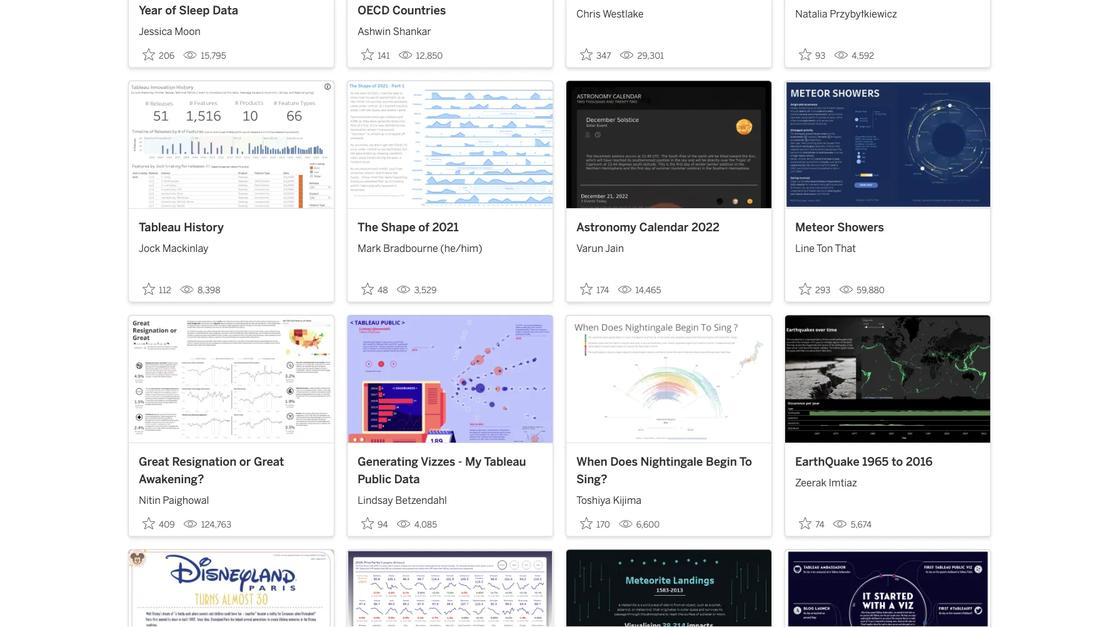 Task type: describe. For each thing, give the bounding box(es) containing it.
tableau history
[[139, 221, 224, 234]]

170
[[597, 520, 610, 530]]

124,763 views element
[[179, 515, 236, 535]]

add favorite button containing 206
[[139, 45, 178, 65]]

6,600
[[637, 520, 660, 530]]

great resignation or great awakening?
[[139, 455, 284, 486]]

varun jain link
[[577, 236, 762, 256]]

5,674
[[851, 520, 872, 530]]

bradbourne
[[384, 243, 438, 255]]

chris westlake
[[577, 8, 644, 20]]

przybyłkiewicz
[[830, 8, 898, 20]]

kijima
[[613, 494, 642, 506]]

of
[[419, 221, 430, 234]]

natalia przybyłkiewicz
[[796, 8, 898, 20]]

jock mackinlay
[[139, 243, 209, 255]]

zeerak
[[796, 477, 827, 489]]

29,301 views element
[[615, 46, 669, 66]]

does
[[611, 455, 638, 469]]

jessica
[[139, 25, 172, 37]]

Add Favorite button
[[796, 45, 830, 65]]

lindsay betzendahl link
[[358, 488, 543, 508]]

to
[[892, 455, 903, 469]]

2 great from the left
[[254, 455, 284, 469]]

moon
[[175, 25, 201, 37]]

line
[[796, 243, 815, 255]]

jessica moon link
[[139, 19, 324, 39]]

2016
[[906, 455, 933, 469]]

astronomy calendar 2022
[[577, 221, 720, 234]]

206
[[159, 51, 175, 61]]

earthquake 1965 to 2016
[[796, 455, 933, 469]]

-
[[458, 455, 462, 469]]

meteor showers
[[796, 221, 885, 234]]

that
[[835, 243, 856, 255]]

showers
[[838, 221, 885, 234]]

3,529 views element
[[392, 280, 442, 301]]

awakening?
[[139, 472, 204, 486]]

mark bradbourne (he/him) link
[[358, 236, 543, 256]]

earthquake
[[796, 455, 860, 469]]

mark
[[358, 243, 381, 255]]

12,850 views element
[[394, 46, 448, 66]]

29,301
[[638, 51, 664, 61]]

lindsay betzendahl
[[358, 494, 447, 506]]

(he/him)
[[441, 243, 483, 255]]

93
[[816, 51, 826, 61]]

generating vizzes - my tableau public data
[[358, 455, 526, 486]]

toshiya kijima
[[577, 494, 642, 506]]

8,398
[[198, 285, 220, 296]]

14,465
[[636, 285, 661, 296]]

to
[[740, 455, 752, 469]]

varun jain
[[577, 243, 624, 255]]

meteor
[[796, 221, 835, 234]]

ton
[[817, 243, 833, 255]]

59,880
[[857, 285, 885, 296]]

ashwin
[[358, 25, 391, 37]]

1965
[[863, 455, 889, 469]]

generating
[[358, 455, 418, 469]]

347
[[597, 51, 611, 61]]

line ton that link
[[796, 236, 981, 256]]

4,592
[[852, 51, 875, 61]]

history
[[184, 221, 224, 234]]

chris
[[577, 8, 601, 20]]

calendar
[[640, 221, 689, 234]]

ashwin shankar
[[358, 25, 431, 37]]

Add Favorite button
[[577, 514, 614, 534]]

409
[[159, 520, 175, 530]]

59,880 views element
[[835, 280, 890, 301]]

jock
[[139, 243, 160, 255]]

lindsay
[[358, 494, 393, 506]]



Task type: vqa. For each thing, say whether or not it's contained in the screenshot.


Task type: locate. For each thing, give the bounding box(es) containing it.
zeerak imtiaz link
[[796, 471, 981, 491]]

tableau
[[139, 221, 181, 234], [484, 455, 526, 469]]

Add Favorite button
[[358, 279, 392, 299]]

add favorite button down jessica
[[139, 45, 178, 65]]

1 vertical spatial tableau
[[484, 455, 526, 469]]

2021
[[433, 221, 459, 234]]

chris westlake link
[[577, 2, 762, 22]]

shape
[[381, 221, 416, 234]]

tableau right my
[[484, 455, 526, 469]]

add favorite button down lindsay
[[358, 514, 392, 534]]

jain
[[606, 243, 624, 255]]

toshiya kijima link
[[577, 488, 762, 508]]

add favorite button for great resignation or great awakening?
[[139, 514, 179, 534]]

zeerak imtiaz
[[796, 477, 858, 489]]

earthquake 1965 to 2016 link
[[796, 453, 981, 471]]

tableau inside 'generating vizzes - my tableau public data'
[[484, 455, 526, 469]]

vizzes
[[421, 455, 456, 469]]

tableau up "jock"
[[139, 221, 181, 234]]

add favorite button containing 112
[[139, 279, 175, 299]]

nitin paighowal link
[[139, 488, 324, 508]]

nightingale
[[641, 455, 703, 469]]

8,398 views element
[[175, 280, 225, 301]]

westlake
[[603, 8, 644, 20]]

1 horizontal spatial tableau
[[484, 455, 526, 469]]

12,850
[[416, 51, 443, 61]]

when
[[577, 455, 608, 469]]

48
[[378, 285, 388, 296]]

great resignation or great awakening? link
[[139, 453, 324, 488]]

1 horizontal spatial great
[[254, 455, 284, 469]]

141
[[378, 51, 390, 61]]

natalia
[[796, 8, 828, 20]]

nitin paighowal
[[139, 494, 209, 506]]

1 great from the left
[[139, 455, 169, 469]]

generating vizzes - my tableau public data link
[[358, 453, 543, 488]]

15,795 views element
[[178, 46, 231, 66]]

workbook thumbnail image
[[129, 81, 334, 208], [348, 81, 553, 208], [567, 81, 772, 208], [786, 81, 991, 208], [129, 316, 334, 443], [348, 316, 553, 443], [567, 316, 772, 443], [786, 316, 991, 443], [129, 550, 334, 627], [348, 550, 553, 627], [567, 550, 772, 627], [786, 550, 991, 627]]

112
[[159, 285, 171, 296]]

the shape of 2021
[[358, 221, 459, 234]]

great right or
[[254, 455, 284, 469]]

resignation
[[172, 455, 237, 469]]

add favorite button down nitin
[[139, 514, 179, 534]]

nitin
[[139, 494, 161, 506]]

great up awakening?
[[139, 455, 169, 469]]

14,465 views element
[[613, 280, 666, 301]]

the shape of 2021 link
[[358, 219, 543, 236]]

betzendahl
[[395, 494, 447, 506]]

add favorite button down "jock"
[[139, 279, 175, 299]]

astronomy
[[577, 221, 637, 234]]

line ton that
[[796, 243, 856, 255]]

add favorite button containing 409
[[139, 514, 179, 534]]

shankar
[[393, 25, 431, 37]]

or
[[239, 455, 251, 469]]

ashwin shankar link
[[358, 19, 543, 39]]

Add Favorite button
[[577, 279, 613, 299]]

94
[[378, 520, 388, 530]]

paighowal
[[163, 494, 209, 506]]

2022
[[692, 221, 720, 234]]

Add Favorite button
[[796, 279, 835, 299]]

3,529
[[415, 285, 437, 296]]

natalia przybyłkiewicz link
[[796, 2, 981, 22]]

124,763
[[201, 520, 231, 530]]

add favorite button for tableau history
[[139, 279, 175, 299]]

meteor showers link
[[796, 219, 981, 236]]

add favorite button containing 94
[[358, 514, 392, 534]]

4,085 views element
[[392, 515, 442, 535]]

imtiaz
[[829, 477, 858, 489]]

jock mackinlay link
[[139, 236, 324, 256]]

my
[[465, 455, 482, 469]]

jessica moon
[[139, 25, 201, 37]]

Add Favorite button
[[796, 514, 829, 534]]

sing?
[[577, 472, 608, 486]]

add favorite button for generating vizzes - my tableau public data
[[358, 514, 392, 534]]

74
[[816, 520, 825, 530]]

Add Favorite button
[[577, 45, 615, 65]]

15,795
[[201, 51, 226, 61]]

0 horizontal spatial tableau
[[139, 221, 181, 234]]

public
[[358, 472, 392, 486]]

6,600 views element
[[614, 515, 665, 535]]

when does nightingale begin to sing? link
[[577, 453, 762, 488]]

mackinlay
[[163, 243, 209, 255]]

the
[[358, 221, 378, 234]]

tableau history link
[[139, 219, 324, 236]]

174
[[597, 285, 610, 296]]

begin
[[706, 455, 737, 469]]

293
[[816, 285, 831, 296]]

4,085
[[415, 520, 437, 530]]

when does nightingale begin to sing?
[[577, 455, 752, 486]]

astronomy calendar 2022 link
[[577, 219, 762, 236]]

0 horizontal spatial great
[[139, 455, 169, 469]]

5,674 views element
[[829, 515, 877, 535]]

mark bradbourne (he/him)
[[358, 243, 483, 255]]

Add Favorite button
[[358, 45, 394, 65]]

0 vertical spatial tableau
[[139, 221, 181, 234]]

4,592 views element
[[830, 46, 880, 66]]

varun
[[577, 243, 604, 255]]

Add Favorite button
[[139, 45, 178, 65], [139, 279, 175, 299], [139, 514, 179, 534], [358, 514, 392, 534]]



